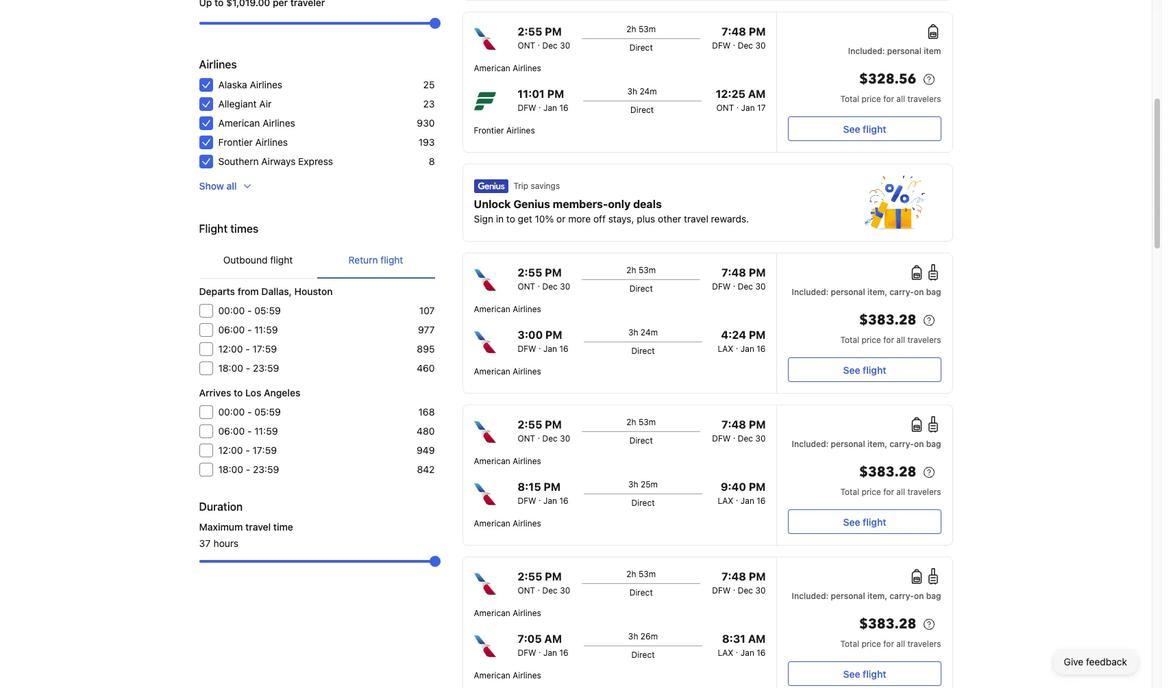Task type: vqa. For each thing, say whether or not it's contained in the screenshot.


Task type: locate. For each thing, give the bounding box(es) containing it.
on for 4:24 pm
[[914, 287, 924, 297]]

2 on from the top
[[914, 439, 924, 449]]

1 vertical spatial 12:00
[[218, 445, 243, 456]]

4 7:48 pm dfw . dec 30 from the top
[[712, 571, 766, 596]]

11:01 pm dfw . jan 16
[[518, 88, 568, 113]]

ont up 3:00 on the top left
[[518, 282, 535, 292]]

18:00 for arrives
[[218, 464, 243, 476]]

00:00 down arrives
[[218, 406, 245, 418]]

all inside button
[[226, 180, 237, 192]]

included: personal item, carry-on bag for 9:40 pm
[[792, 439, 941, 449]]

0 vertical spatial $383.28 region
[[788, 310, 941, 334]]

flight for 11:01 pm
[[863, 123, 886, 135]]

2 vertical spatial carry-
[[890, 591, 914, 602]]

4 7:48 from the top
[[722, 571, 746, 583]]

2:55 up 7:05
[[518, 571, 542, 583]]

1 lax from the top
[[718, 344, 733, 354]]

flight for 7:05 am
[[863, 668, 886, 680]]

05:59 down los
[[254, 406, 281, 418]]

1 $383.28 from the top
[[859, 311, 916, 330]]

2 7:48 pm dfw . dec 30 from the top
[[712, 267, 766, 292]]

12:00 for departs
[[218, 343, 243, 355]]

2 12:00 from the top
[[218, 445, 243, 456]]

1 vertical spatial 00:00
[[218, 406, 245, 418]]

1 11:59 from the top
[[254, 324, 278, 336]]

2 vertical spatial included: personal item, carry-on bag
[[792, 591, 941, 602]]

16 for 11:01 pm
[[559, 103, 568, 113]]

1 horizontal spatial to
[[506, 213, 515, 225]]

for for 9:40 pm
[[883, 487, 894, 497]]

dfw inside 7:05 am dfw . jan 16
[[518, 648, 536, 658]]

dfw up 8:31
[[712, 586, 731, 596]]

price for 9:40 pm
[[862, 487, 881, 497]]

arrives to los angeles
[[199, 387, 300, 399]]

jan inside 7:05 am dfw . jan 16
[[543, 648, 557, 658]]

23:59 for los
[[253, 464, 279, 476]]

see flight for 12:25 am
[[843, 123, 886, 135]]

12:00 for arrives
[[218, 445, 243, 456]]

1 53m from the top
[[639, 24, 656, 34]]

18:00 up arrives
[[218, 362, 243, 374]]

30 up 7:05 am dfw . jan 16
[[560, 586, 570, 596]]

ont up 7:05
[[518, 586, 535, 596]]

2 total price for all travelers from the top
[[840, 335, 941, 345]]

ont
[[518, 40, 535, 51], [716, 103, 734, 113], [518, 282, 535, 292], [518, 434, 535, 444], [518, 586, 535, 596]]

7:48 for 8:31
[[722, 571, 746, 583]]

2 for from the top
[[883, 335, 894, 345]]

17:59
[[252, 343, 277, 355], [252, 445, 277, 456]]

travel inside the maximum travel time 37 hours
[[245, 521, 271, 533]]

1 price from the top
[[862, 94, 881, 104]]

1 vertical spatial 12:00 - 17:59
[[218, 445, 277, 456]]

am right 7:05
[[544, 633, 562, 645]]

3 $383.28 from the top
[[859, 615, 916, 634]]

53m for 8:31 am
[[639, 569, 656, 580]]

jan inside 4:24 pm lax . jan 16
[[741, 344, 754, 354]]

16
[[559, 103, 568, 113], [559, 344, 568, 354], [757, 344, 766, 354], [559, 496, 568, 506], [757, 496, 766, 506], [559, 648, 568, 658], [757, 648, 766, 658]]

0 vertical spatial 18:00 - 23:59
[[218, 362, 279, 374]]

lax down "9:40"
[[718, 496, 733, 506]]

2 item, from the top
[[867, 439, 887, 449]]

airlines up the air
[[250, 79, 282, 90]]

480
[[417, 426, 435, 437]]

0 horizontal spatial travel
[[245, 521, 271, 533]]

16 inside 7:05 am dfw . jan 16
[[559, 648, 568, 658]]

dfw down 11:01
[[518, 103, 536, 113]]

2h for 11:01 pm
[[626, 24, 636, 34]]

1 bag from the top
[[926, 287, 941, 297]]

travel left time
[[245, 521, 271, 533]]

all for 4:24 pm
[[896, 335, 905, 345]]

1 vertical spatial 06:00
[[218, 426, 245, 437]]

1 7:48 pm dfw . dec 30 from the top
[[712, 25, 766, 51]]

3 carry- from the top
[[890, 591, 914, 602]]

stays,
[[608, 213, 634, 225]]

4 53m from the top
[[639, 569, 656, 580]]

4 see flight button from the top
[[788, 662, 941, 687]]

8:15
[[518, 481, 541, 493]]

1 2h 53m from the top
[[626, 24, 656, 34]]

jan inside 8:15 pm dfw . jan 16
[[543, 496, 557, 506]]

price
[[862, 94, 881, 104], [862, 335, 881, 345], [862, 487, 881, 497], [862, 639, 881, 650]]

1 vertical spatial item,
[[867, 439, 887, 449]]

2 see from the top
[[843, 364, 860, 376]]

16 inside "9:40 pm lax . jan 16"
[[757, 496, 766, 506]]

1 06:00 from the top
[[218, 324, 245, 336]]

frontier
[[474, 125, 504, 136], [218, 136, 253, 148]]

1 travelers from the top
[[907, 94, 941, 104]]

give feedback button
[[1053, 650, 1138, 675]]

00:00 - 05:59 for from
[[218, 305, 281, 317]]

2 vertical spatial item,
[[867, 591, 887, 602]]

departs from dallas, houston
[[199, 286, 333, 297]]

dfw up 12:25
[[712, 40, 731, 51]]

total for 12:25 am
[[840, 94, 859, 104]]

am up 17
[[748, 88, 766, 100]]

3 for from the top
[[883, 487, 894, 497]]

16 for 7:05 am
[[559, 648, 568, 658]]

time
[[273, 521, 293, 533]]

3h for 8:15 pm
[[628, 480, 638, 490]]

1 vertical spatial 00:00 - 05:59
[[218, 406, 281, 418]]

3 included: personal item, carry-on bag from the top
[[792, 591, 941, 602]]

included: for 9:40 pm
[[792, 439, 829, 449]]

2 00:00 - 05:59 from the top
[[218, 406, 281, 418]]

jan inside 8:31 am lax . jan 16
[[741, 648, 754, 658]]

3 2:55 from the top
[[518, 419, 542, 431]]

on
[[914, 287, 924, 297], [914, 439, 924, 449], [914, 591, 924, 602]]

37
[[199, 538, 211, 550]]

2 see flight button from the top
[[788, 358, 941, 382]]

genius
[[513, 198, 550, 210]]

2 carry- from the top
[[890, 439, 914, 449]]

flight for 3:00 pm
[[863, 364, 886, 376]]

1 total from the top
[[840, 94, 859, 104]]

0 vertical spatial 05:59
[[254, 305, 281, 317]]

3h 24m for $328.56
[[627, 86, 657, 97]]

977
[[418, 324, 435, 336]]

1 item, from the top
[[867, 287, 887, 297]]

frontier airlines up the "southern"
[[218, 136, 288, 148]]

3h for 11:01 pm
[[627, 86, 637, 97]]

2:55 pm ont . dec 30 up 3:00 on the top left
[[518, 267, 570, 292]]

2:55 pm ont . dec 30 up 8:15
[[518, 419, 570, 444]]

total for 9:40 pm
[[840, 487, 859, 497]]

2 11:59 from the top
[[254, 426, 278, 437]]

1 06:00 - 11:59 from the top
[[218, 324, 278, 336]]

0 vertical spatial 12:00
[[218, 343, 243, 355]]

2 06:00 from the top
[[218, 426, 245, 437]]

23:59 up los
[[253, 362, 279, 374]]

2h
[[626, 24, 636, 34], [626, 265, 636, 275], [626, 417, 636, 428], [626, 569, 636, 580]]

00:00 for arrives
[[218, 406, 245, 418]]

jan inside 11:01 pm dfw . jan 16
[[543, 103, 557, 113]]

dfw
[[712, 40, 731, 51], [518, 103, 536, 113], [712, 282, 731, 292], [518, 344, 536, 354], [712, 434, 731, 444], [518, 496, 536, 506], [712, 586, 731, 596], [518, 648, 536, 658]]

06:00 - 11:59 down from
[[218, 324, 278, 336]]

show
[[199, 180, 224, 192]]

1 vertical spatial $383.28 region
[[788, 462, 941, 486]]

travelers
[[907, 94, 941, 104], [907, 335, 941, 345], [907, 487, 941, 497], [907, 639, 941, 650]]

3 total price for all travelers from the top
[[840, 487, 941, 497]]

25
[[423, 79, 435, 90]]

airlines down the air
[[263, 117, 295, 129]]

2:55 pm ont . dec 30 up 11:01
[[518, 25, 570, 51]]

see flight for 8:31 am
[[843, 668, 886, 680]]

2 see flight from the top
[[843, 364, 886, 376]]

on for 9:40 pm
[[914, 439, 924, 449]]

2 vertical spatial $383.28
[[859, 615, 916, 634]]

1 00:00 - 05:59 from the top
[[218, 305, 281, 317]]

2 2h 53m from the top
[[626, 265, 656, 275]]

12:00 - 17:59 down arrives to los angeles
[[218, 445, 277, 456]]

18:00 up duration
[[218, 464, 243, 476]]

16 inside 11:01 pm dfw . jan 16
[[559, 103, 568, 113]]

1 vertical spatial $383.28
[[859, 463, 916, 482]]

30 up 3:00 pm dfw . jan 16
[[560, 282, 570, 292]]

1 see from the top
[[843, 123, 860, 135]]

17:59 down los
[[252, 445, 277, 456]]

0 vertical spatial 24m
[[640, 86, 657, 97]]

2 $383.28 from the top
[[859, 463, 916, 482]]

3 2:55 pm ont . dec 30 from the top
[[518, 419, 570, 444]]

2:55 for 8:15
[[518, 419, 542, 431]]

12:00 - 17:59
[[218, 343, 277, 355], [218, 445, 277, 456]]

1 included: personal item, carry-on bag from the top
[[792, 287, 941, 297]]

members-
[[553, 198, 608, 210]]

1 vertical spatial carry-
[[890, 439, 914, 449]]

1 vertical spatial 18:00
[[218, 464, 243, 476]]

1 carry- from the top
[[890, 287, 914, 297]]

am inside 12:25 am ont . jan 17
[[748, 88, 766, 100]]

3 see from the top
[[843, 516, 860, 528]]

2 included: personal item, carry-on bag from the top
[[792, 439, 941, 449]]

2 2:55 from the top
[[518, 267, 542, 279]]

0 vertical spatial travel
[[684, 213, 708, 225]]

dec up 11:01
[[542, 40, 558, 51]]

7:48 pm dfw . dec 30 up 4:24
[[712, 267, 766, 292]]

2 18:00 from the top
[[218, 464, 243, 476]]

0 horizontal spatial to
[[234, 387, 243, 399]]

1 vertical spatial 05:59
[[254, 406, 281, 418]]

2 travelers from the top
[[907, 335, 941, 345]]

dfw up "9:40"
[[712, 434, 731, 444]]

06:00 down departs
[[218, 324, 245, 336]]

4 see flight from the top
[[843, 668, 886, 680]]

for for 12:25 am
[[883, 94, 894, 104]]

1 12:00 from the top
[[218, 343, 243, 355]]

ont up 11:01
[[518, 40, 535, 51]]

2 vertical spatial $383.28 region
[[788, 614, 941, 639]]

3 bag from the top
[[926, 591, 941, 602]]

included: personal item, carry-on bag
[[792, 287, 941, 297], [792, 439, 941, 449], [792, 591, 941, 602]]

2 23:59 from the top
[[253, 464, 279, 476]]

$383.28 for 4:24 pm
[[859, 311, 916, 330]]

12:25 am ont . jan 17
[[716, 88, 766, 113]]

7:05
[[518, 633, 542, 645]]

ont down 12:25
[[716, 103, 734, 113]]

$328.56 region
[[788, 69, 941, 93]]

$383.28 region
[[788, 310, 941, 334], [788, 462, 941, 486], [788, 614, 941, 639]]

lax down 8:31
[[718, 648, 733, 658]]

0 vertical spatial frontier airlines
[[474, 125, 535, 136]]

12:00 up arrives
[[218, 343, 243, 355]]

0 vertical spatial $383.28
[[859, 311, 916, 330]]

2:55 up 8:15
[[518, 419, 542, 431]]

$383.28
[[859, 311, 916, 330], [859, 463, 916, 482], [859, 615, 916, 634]]

american airlines up 11:01
[[474, 63, 541, 73]]

2:55 down get
[[518, 267, 542, 279]]

18:00 - 23:59 for to
[[218, 464, 279, 476]]

see flight
[[843, 123, 886, 135], [843, 364, 886, 376], [843, 516, 886, 528], [843, 668, 886, 680]]

2 vertical spatial on
[[914, 591, 924, 602]]

06:00 - 11:59 down arrives to los angeles
[[218, 426, 278, 437]]

2:55 for 3:00
[[518, 267, 542, 279]]

- for 949
[[245, 445, 250, 456]]

11:59 for dallas,
[[254, 324, 278, 336]]

$383.28 region for 4:24 pm
[[788, 310, 941, 334]]

1 vertical spatial 17:59
[[252, 445, 277, 456]]

2 12:00 - 17:59 from the top
[[218, 445, 277, 456]]

18:00 - 23:59 up arrives to los angeles
[[218, 362, 279, 374]]

3h 24m
[[627, 86, 657, 97], [628, 328, 658, 338]]

arrives
[[199, 387, 231, 399]]

06:00 - 11:59 for to
[[218, 426, 278, 437]]

3h
[[627, 86, 637, 97], [628, 328, 638, 338], [628, 480, 638, 490], [628, 632, 638, 642]]

savings
[[531, 181, 560, 191]]

to right in
[[506, 213, 515, 225]]

on for 8:31 am
[[914, 591, 924, 602]]

other
[[658, 213, 681, 225]]

8:15 pm dfw . jan 16
[[518, 481, 568, 506]]

4 see from the top
[[843, 668, 860, 680]]

18:00 - 23:59
[[218, 362, 279, 374], [218, 464, 279, 476]]

1 vertical spatial 18:00 - 23:59
[[218, 464, 279, 476]]

- for 107
[[247, 305, 252, 317]]

193
[[418, 136, 435, 148]]

jan for 7:05
[[543, 648, 557, 658]]

1 vertical spatial included: personal item, carry-on bag
[[792, 439, 941, 449]]

12:00 - 17:59 up arrives to los angeles
[[218, 343, 277, 355]]

3 on from the top
[[914, 591, 924, 602]]

- for 168
[[247, 406, 252, 418]]

1 horizontal spatial frontier airlines
[[474, 125, 535, 136]]

16 inside 8:31 am lax . jan 16
[[757, 648, 766, 658]]

0 vertical spatial included: personal item, carry-on bag
[[792, 287, 941, 297]]

price for 4:24 pm
[[862, 335, 881, 345]]

9:40 pm lax . jan 16
[[718, 481, 766, 506]]

carry- for 4:24 pm
[[890, 287, 914, 297]]

see for 12:25 am
[[843, 123, 860, 135]]

17:59 for los
[[252, 445, 277, 456]]

1 horizontal spatial travel
[[684, 213, 708, 225]]

53m for 9:40 pm
[[639, 417, 656, 428]]

feedback
[[1086, 656, 1127, 668]]

tab list
[[199, 243, 435, 280]]

7:48 for 12:25
[[722, 25, 746, 38]]

2 bag from the top
[[926, 439, 941, 449]]

18:00
[[218, 362, 243, 374], [218, 464, 243, 476]]

allegiant air
[[218, 98, 271, 110]]

2:55 pm ont . dec 30 up 7:05
[[518, 571, 570, 596]]

frontier airlines down 11:01
[[474, 125, 535, 136]]

personal
[[887, 46, 922, 56], [831, 287, 865, 297], [831, 439, 865, 449], [831, 591, 865, 602]]

pm inside 3:00 pm dfw . jan 16
[[545, 329, 562, 341]]

11:59 down departs from dallas, houston
[[254, 324, 278, 336]]

jan
[[543, 103, 557, 113], [741, 103, 755, 113], [543, 344, 557, 354], [741, 344, 754, 354], [543, 496, 557, 506], [741, 496, 754, 506], [543, 648, 557, 658], [741, 648, 754, 658]]

0 vertical spatial to
[[506, 213, 515, 225]]

dfw down 3:00 on the top left
[[518, 344, 536, 354]]

give feedback
[[1064, 656, 1127, 668]]

airlines up southern airways express
[[255, 136, 288, 148]]

0 vertical spatial 00:00 - 05:59
[[218, 305, 281, 317]]

am inside 8:31 am lax . jan 16
[[748, 633, 766, 645]]

4 2h from the top
[[626, 569, 636, 580]]

1 vertical spatial to
[[234, 387, 243, 399]]

included: for 12:25 am
[[848, 46, 885, 56]]

dfw inside 8:15 pm dfw . jan 16
[[518, 496, 536, 506]]

1 vertical spatial lax
[[718, 496, 733, 506]]

2 00:00 from the top
[[218, 406, 245, 418]]

0 vertical spatial 3h 24m
[[627, 86, 657, 97]]

times
[[230, 223, 258, 235]]

3 price from the top
[[862, 487, 881, 497]]

2 7:48 from the top
[[722, 267, 746, 279]]

2 $383.28 region from the top
[[788, 462, 941, 486]]

lax
[[718, 344, 733, 354], [718, 496, 733, 506], [718, 648, 733, 658]]

05:59 down departs from dallas, houston
[[254, 305, 281, 317]]

30 up 4:24 pm lax . jan 16
[[755, 282, 766, 292]]

2 total from the top
[[840, 335, 859, 345]]

allegiant
[[218, 98, 257, 110]]

2h 53m for 4:24 pm
[[626, 265, 656, 275]]

2 06:00 - 11:59 from the top
[[218, 426, 278, 437]]

16 for 4:24 pm
[[757, 344, 766, 354]]

dfw down 7:05
[[518, 648, 536, 658]]

- for 460
[[246, 362, 250, 374]]

1 see flight from the top
[[843, 123, 886, 135]]

dallas,
[[261, 286, 292, 297]]

2 17:59 from the top
[[252, 445, 277, 456]]

1 7:48 from the top
[[722, 25, 746, 38]]

7:48 pm dfw . dec 30 up 8:31
[[712, 571, 766, 596]]

3 7:48 from the top
[[722, 419, 746, 431]]

frontier airlines
[[474, 125, 535, 136], [218, 136, 288, 148]]

travel inside unlock genius members-only deals sign in to get 10% or more off stays, plus other travel rewards.
[[684, 213, 708, 225]]

18:00 - 23:59 up duration
[[218, 464, 279, 476]]

23:59 up time
[[253, 464, 279, 476]]

05:59
[[254, 305, 281, 317], [254, 406, 281, 418]]

12:00 up duration
[[218, 445, 243, 456]]

1 2:55 from the top
[[518, 25, 542, 38]]

american airlines down 7:05
[[474, 671, 541, 681]]

frontier right 930
[[474, 125, 504, 136]]

1 horizontal spatial frontier
[[474, 125, 504, 136]]

3 7:48 pm dfw . dec 30 from the top
[[712, 419, 766, 444]]

1 23:59 from the top
[[253, 362, 279, 374]]

ont for 11:01 pm
[[518, 40, 535, 51]]

4 travelers from the top
[[907, 639, 941, 650]]

0 vertical spatial lax
[[718, 344, 733, 354]]

0 vertical spatial bag
[[926, 287, 941, 297]]

lax inside 8:31 am lax . jan 16
[[718, 648, 733, 658]]

11:59 down los
[[254, 426, 278, 437]]

dfw down 8:15
[[518, 496, 536, 506]]

american
[[474, 63, 510, 73], [218, 117, 260, 129], [474, 304, 510, 315], [474, 367, 510, 377], [474, 456, 510, 467], [474, 519, 510, 529], [474, 608, 510, 619], [474, 671, 510, 681]]

all for 9:40 pm
[[896, 487, 905, 497]]

2 lax from the top
[[718, 496, 733, 506]]

travel
[[684, 213, 708, 225], [245, 521, 271, 533]]

06:00 down arrives
[[218, 426, 245, 437]]

16 for 8:15 pm
[[559, 496, 568, 506]]

3 item, from the top
[[867, 591, 887, 602]]

30 up 11:01 pm dfw . jan 16
[[560, 40, 570, 51]]

3 53m from the top
[[639, 417, 656, 428]]

4 for from the top
[[883, 639, 894, 650]]

1 vertical spatial 24m
[[641, 328, 658, 338]]

ont inside 12:25 am ont . jan 17
[[716, 103, 734, 113]]

ont for 7:05 am
[[518, 586, 535, 596]]

4 price from the top
[[862, 639, 881, 650]]

168
[[418, 406, 435, 418]]

return flight
[[349, 254, 403, 266]]

2:55 pm ont . dec 30 for 11:01
[[518, 25, 570, 51]]

$383.28 for 9:40 pm
[[859, 463, 916, 482]]

frontier up the "southern"
[[218, 136, 253, 148]]

0 vertical spatial 18:00
[[218, 362, 243, 374]]

dec
[[542, 40, 558, 51], [738, 40, 753, 51], [542, 282, 558, 292], [738, 282, 753, 292], [542, 434, 558, 444], [738, 434, 753, 444], [542, 586, 558, 596], [738, 586, 753, 596]]

7:48 for 9:40
[[722, 419, 746, 431]]

to
[[506, 213, 515, 225], [234, 387, 243, 399]]

0 vertical spatial 17:59
[[252, 343, 277, 355]]

1 see flight button from the top
[[788, 116, 941, 141]]

see flight for 4:24 pm
[[843, 364, 886, 376]]

7:48 pm dfw . dec 30 for 4:24
[[712, 267, 766, 292]]

dfw inside 11:01 pm dfw . jan 16
[[518, 103, 536, 113]]

2:55 pm ont . dec 30 for 3:00
[[518, 267, 570, 292]]

4 2:55 pm ont . dec 30 from the top
[[518, 571, 570, 596]]

all
[[896, 94, 905, 104], [226, 180, 237, 192], [896, 335, 905, 345], [896, 487, 905, 497], [896, 639, 905, 650]]

2:55 up 11:01
[[518, 25, 542, 38]]

lax inside 4:24 pm lax . jan 16
[[718, 344, 733, 354]]

7:48 up 12:25
[[722, 25, 746, 38]]

2 2h from the top
[[626, 265, 636, 275]]

0 vertical spatial 12:00 - 17:59
[[218, 343, 277, 355]]

00:00 for departs
[[218, 305, 245, 317]]

0 horizontal spatial frontier
[[218, 136, 253, 148]]

carry-
[[890, 287, 914, 297], [890, 439, 914, 449], [890, 591, 914, 602]]

00:00 - 05:59 down arrives to los angeles
[[218, 406, 281, 418]]

jan inside 3:00 pm dfw . jan 16
[[543, 344, 557, 354]]

1 vertical spatial travel
[[245, 521, 271, 533]]

1 vertical spatial on
[[914, 439, 924, 449]]

3 see flight from the top
[[843, 516, 886, 528]]

2 vertical spatial lax
[[718, 648, 733, 658]]

2:55 pm ont . dec 30
[[518, 25, 570, 51], [518, 267, 570, 292], [518, 419, 570, 444], [518, 571, 570, 596]]

0 vertical spatial 06:00
[[218, 324, 245, 336]]

1 17:59 from the top
[[252, 343, 277, 355]]

jan inside "9:40 pm lax . jan 16"
[[741, 496, 754, 506]]

17:59 for dallas,
[[252, 343, 277, 355]]

american airlines
[[474, 63, 541, 73], [218, 117, 295, 129], [474, 304, 541, 315], [474, 367, 541, 377], [474, 456, 541, 467], [474, 519, 541, 529], [474, 608, 541, 619], [474, 671, 541, 681]]

- for 480
[[247, 426, 252, 437]]

. inside 3:00 pm dfw . jan 16
[[539, 341, 541, 352]]

0 vertical spatial carry-
[[890, 287, 914, 297]]

7:48 pm dfw . dec 30 for 9:40
[[712, 419, 766, 444]]

genius image
[[864, 175, 925, 230], [474, 180, 508, 193], [474, 180, 508, 193]]

3 see flight button from the top
[[788, 510, 941, 534]]

7:48 pm dfw . dec 30 up "9:40"
[[712, 419, 766, 444]]

7:48 pm dfw . dec 30
[[712, 25, 766, 51], [712, 267, 766, 292], [712, 419, 766, 444], [712, 571, 766, 596]]

trip savings
[[514, 181, 560, 191]]

included: personal item, carry-on bag for 8:31 am
[[792, 591, 941, 602]]

30 up 12:25 am ont . jan 17
[[755, 40, 766, 51]]

see flight button for 12:25 am
[[788, 116, 941, 141]]

jan inside 12:25 am ont . jan 17
[[741, 103, 755, 113]]

4 2:55 from the top
[[518, 571, 542, 583]]

carry- for 8:31 am
[[890, 591, 914, 602]]

16 inside 4:24 pm lax . jan 16
[[757, 344, 766, 354]]

2h 53m for 12:25 am
[[626, 24, 656, 34]]

0 vertical spatial 06:00 - 11:59
[[218, 324, 278, 336]]

3h for 3:00 pm
[[628, 328, 638, 338]]

lax down 4:24
[[718, 344, 733, 354]]

53m for 4:24 pm
[[639, 265, 656, 275]]

4:24
[[721, 329, 746, 341]]

airlines up the 'alaska'
[[199, 58, 237, 71]]

1 for from the top
[[883, 94, 894, 104]]

0 vertical spatial on
[[914, 287, 924, 297]]

3h 26m
[[628, 632, 658, 642]]

1 total price for all travelers from the top
[[840, 94, 941, 104]]

hours
[[214, 538, 239, 550]]

2:55
[[518, 25, 542, 38], [518, 267, 542, 279], [518, 419, 542, 431], [518, 571, 542, 583]]

tab list containing outbound flight
[[199, 243, 435, 280]]

4:24 pm lax . jan 16
[[718, 329, 766, 354]]

lax inside "9:40 pm lax . jan 16"
[[718, 496, 733, 506]]

unlock genius members-only deals sign in to get 10% or more off stays, plus other travel rewards.
[[474, 198, 749, 225]]

4 total price for all travelers from the top
[[840, 639, 941, 650]]

or
[[556, 213, 566, 225]]

american airlines down the air
[[218, 117, 295, 129]]

airlines down 8:15 pm dfw . jan 16
[[513, 519, 541, 529]]

return flight button
[[317, 243, 435, 278]]

0 vertical spatial 11:59
[[254, 324, 278, 336]]

930
[[417, 117, 435, 129]]

dec up 8:31
[[738, 586, 753, 596]]

7:48 down rewards.
[[722, 267, 746, 279]]

16 inside 3:00 pm dfw . jan 16
[[559, 344, 568, 354]]

4 total from the top
[[840, 639, 859, 650]]

1 on from the top
[[914, 287, 924, 297]]

travelers for 4:24 pm
[[907, 335, 941, 345]]

. inside 8:31 am lax . jan 16
[[736, 645, 738, 656]]

23:59
[[253, 362, 279, 374], [253, 464, 279, 476]]

am right 8:31
[[748, 633, 766, 645]]

0 vertical spatial item,
[[867, 287, 887, 297]]

3 lax from the top
[[718, 648, 733, 658]]

2 05:59 from the top
[[254, 406, 281, 418]]

0 horizontal spatial frontier airlines
[[218, 136, 288, 148]]

1 $383.28 region from the top
[[788, 310, 941, 334]]

1 vertical spatial 11:59
[[254, 426, 278, 437]]

2 price from the top
[[862, 335, 881, 345]]

2 vertical spatial bag
[[926, 591, 941, 602]]

to left los
[[234, 387, 243, 399]]

dec up "9:40"
[[738, 434, 753, 444]]

1 vertical spatial bag
[[926, 439, 941, 449]]

2:55 pm ont . dec 30 for 8:15
[[518, 419, 570, 444]]

travel right other
[[684, 213, 708, 225]]

personal for 4:24 pm
[[831, 287, 865, 297]]

1 00:00 from the top
[[218, 305, 245, 317]]

1 vertical spatial 3h 24m
[[628, 328, 658, 338]]

17:59 up los
[[252, 343, 277, 355]]

7:48 up "9:40"
[[722, 419, 746, 431]]

3 travelers from the top
[[907, 487, 941, 497]]

0 vertical spatial 23:59
[[253, 362, 279, 374]]

1 05:59 from the top
[[254, 305, 281, 317]]

am for $328.56
[[748, 88, 766, 100]]

american airlines up 8:15
[[474, 456, 541, 467]]

1 vertical spatial 06:00 - 11:59
[[218, 426, 278, 437]]

2 53m from the top
[[639, 265, 656, 275]]

$383.28 for 8:31 am
[[859, 615, 916, 634]]

1 2h from the top
[[626, 24, 636, 34]]

7:48 up 8:31
[[722, 571, 746, 583]]

2 2:55 pm ont . dec 30 from the top
[[518, 267, 570, 292]]

06:00
[[218, 324, 245, 336], [218, 426, 245, 437]]

16 inside 8:15 pm dfw . jan 16
[[559, 496, 568, 506]]

1 vertical spatial 23:59
[[253, 464, 279, 476]]

00:00 down departs
[[218, 305, 245, 317]]

price for 12:25 am
[[862, 94, 881, 104]]

1 12:00 - 17:59 from the top
[[218, 343, 277, 355]]

3 2h 53m from the top
[[626, 417, 656, 428]]

0 vertical spatial 00:00
[[218, 305, 245, 317]]

00:00 - 05:59 down from
[[218, 305, 281, 317]]



Task type: describe. For each thing, give the bounding box(es) containing it.
flight inside button
[[270, 254, 293, 266]]

dec up 8:15 pm dfw . jan 16
[[542, 434, 558, 444]]

7:05 am dfw . jan 16
[[518, 633, 568, 658]]

. inside 4:24 pm lax . jan 16
[[736, 341, 738, 352]]

3h 25m
[[628, 480, 658, 490]]

southern airways express
[[218, 156, 333, 167]]

pm inside 8:15 pm dfw . jan 16
[[544, 481, 561, 493]]

bag for 8:31 am
[[926, 591, 941, 602]]

travelers for 9:40 pm
[[907, 487, 941, 497]]

2h for 3:00 pm
[[626, 265, 636, 275]]

949
[[417, 445, 435, 456]]

outbound flight button
[[199, 243, 317, 278]]

angeles
[[264, 387, 300, 399]]

dfw inside 3:00 pm dfw . jan 16
[[518, 344, 536, 354]]

9:40
[[721, 481, 746, 493]]

more
[[568, 213, 591, 225]]

airlines down 3:00 pm dfw . jan 16
[[513, 367, 541, 377]]

airlines down 11:01 pm dfw . jan 16
[[506, 125, 535, 136]]

842
[[417, 464, 435, 476]]

alaska airlines
[[218, 79, 282, 90]]

12:25
[[716, 88, 746, 100]]

see for 4:24 pm
[[843, 364, 860, 376]]

plus
[[637, 213, 655, 225]]

3h 24m for $383.28
[[628, 328, 658, 338]]

- for 977
[[247, 324, 252, 336]]

. inside 11:01 pm dfw . jan 16
[[539, 100, 541, 110]]

trip
[[514, 181, 528, 191]]

see for 9:40 pm
[[843, 516, 860, 528]]

11:01
[[518, 88, 545, 100]]

11:59 for los
[[254, 426, 278, 437]]

express
[[298, 156, 333, 167]]

06:00 for arrives
[[218, 426, 245, 437]]

- for 842
[[246, 464, 250, 476]]

jan for 4:24
[[741, 344, 754, 354]]

8:31 am lax . jan 16
[[718, 633, 766, 658]]

7:48 pm dfw . dec 30 for 8:31
[[712, 571, 766, 596]]

dec up 3:00 on the top left
[[542, 282, 558, 292]]

see for 8:31 am
[[843, 668, 860, 680]]

airlines up 7:05
[[513, 608, 541, 619]]

16 for 9:40 pm
[[757, 496, 766, 506]]

maximum
[[199, 521, 243, 533]]

107
[[419, 305, 435, 317]]

flight times
[[199, 223, 258, 235]]

am inside 7:05 am dfw . jan 16
[[544, 633, 562, 645]]

american airlines down 3:00 on the top left
[[474, 367, 541, 377]]

30 up 8:31 am lax . jan 16
[[755, 586, 766, 596]]

airlines up 3:00 on the top left
[[513, 304, 541, 315]]

24m for $328.56
[[640, 86, 657, 97]]

all for 8:31 am
[[896, 639, 905, 650]]

1 vertical spatial frontier
[[218, 136, 253, 148]]

jan for 11:01
[[543, 103, 557, 113]]

0 vertical spatial frontier
[[474, 125, 504, 136]]

get
[[518, 213, 532, 225]]

airlines up 8:15
[[513, 456, 541, 467]]

bag for 4:24 pm
[[926, 287, 941, 297]]

air
[[259, 98, 271, 110]]

pm inside "9:40 pm lax . jan 16"
[[749, 481, 766, 493]]

departs
[[199, 286, 235, 297]]

outbound flight
[[223, 254, 293, 266]]

1 vertical spatial frontier airlines
[[218, 136, 288, 148]]

total price for all travelers for 12:25 am
[[840, 94, 941, 104]]

total price for all travelers for 4:24 pm
[[840, 335, 941, 345]]

show all button
[[194, 174, 259, 199]]

southern
[[218, 156, 259, 167]]

price for 8:31 am
[[862, 639, 881, 650]]

2h 53m for 9:40 pm
[[626, 417, 656, 428]]

total price for all travelers for 8:31 am
[[840, 639, 941, 650]]

. inside "9:40 pm lax . jan 16"
[[736, 493, 738, 504]]

return
[[349, 254, 378, 266]]

bag for 9:40 pm
[[926, 439, 941, 449]]

17
[[757, 103, 766, 113]]

deals
[[633, 198, 662, 210]]

american airlines up 3:00 on the top left
[[474, 304, 541, 315]]

alaska
[[218, 79, 247, 90]]

23
[[423, 98, 435, 110]]

unlock
[[474, 198, 511, 210]]

included: for 8:31 am
[[792, 591, 829, 602]]

see flight button for 4:24 pm
[[788, 358, 941, 382]]

dec up 12:25
[[738, 40, 753, 51]]

12:00 - 17:59 for to
[[218, 445, 277, 456]]

airlines up 11:01
[[513, 63, 541, 73]]

duration
[[199, 501, 243, 513]]

included: personal item
[[848, 46, 941, 56]]

. inside 12:25 am ont . jan 17
[[736, 100, 739, 110]]

to inside unlock genius members-only deals sign in to get 10% or more off stays, plus other travel rewards.
[[506, 213, 515, 225]]

18:00 for departs
[[218, 362, 243, 374]]

houston
[[294, 286, 333, 297]]

for for 4:24 pm
[[883, 335, 894, 345]]

23:59 for dallas,
[[253, 362, 279, 374]]

give
[[1064, 656, 1083, 668]]

airlines down 7:05 am dfw . jan 16
[[513, 671, 541, 681]]

895
[[417, 343, 435, 355]]

from
[[238, 286, 259, 297]]

05:59 for los
[[254, 406, 281, 418]]

2h for 8:15 pm
[[626, 417, 636, 428]]

show all
[[199, 180, 237, 192]]

off
[[593, 213, 606, 225]]

24m for $383.28
[[641, 328, 658, 338]]

. inside 8:15 pm dfw . jan 16
[[539, 493, 541, 504]]

total for 4:24 pm
[[840, 335, 859, 345]]

ont for 8:15 pm
[[518, 434, 535, 444]]

3:00 pm dfw . jan 16
[[518, 329, 568, 354]]

total price for all travelers for 9:40 pm
[[840, 487, 941, 497]]

2:55 for 11:01
[[518, 25, 542, 38]]

- for 895
[[245, 343, 250, 355]]

06:00 for departs
[[218, 324, 245, 336]]

personal for 9:40 pm
[[831, 439, 865, 449]]

lax for 4:24 pm
[[718, 344, 733, 354]]

2h 53m for 8:31 am
[[626, 569, 656, 580]]

see flight for 9:40 pm
[[843, 516, 886, 528]]

7:48 for 4:24
[[722, 267, 746, 279]]

26m
[[641, 632, 658, 642]]

dec up 7:05 am dfw . jan 16
[[542, 586, 558, 596]]

jan for 8:15
[[543, 496, 557, 506]]

pm inside 4:24 pm lax . jan 16
[[749, 329, 766, 341]]

rewards.
[[711, 213, 749, 225]]

only
[[608, 198, 631, 210]]

included: for 4:24 pm
[[792, 287, 829, 297]]

in
[[496, 213, 504, 225]]

pm inside 11:01 pm dfw . jan 16
[[547, 88, 564, 100]]

30 up "9:40 pm lax . jan 16"
[[755, 434, 766, 444]]

8:31
[[722, 633, 746, 645]]

item, for 9:40 pm
[[867, 439, 887, 449]]

25m
[[641, 480, 658, 490]]

for for 8:31 am
[[883, 639, 894, 650]]

3h for 7:05 am
[[628, 632, 638, 642]]

7:48 pm dfw . dec 30 for 12:25
[[712, 25, 766, 51]]

3:00
[[518, 329, 543, 341]]

american airlines up 7:05
[[474, 608, 541, 619]]

. inside 7:05 am dfw . jan 16
[[539, 645, 541, 656]]

16 for 8:31 am
[[757, 648, 766, 658]]

12:00 - 17:59 for from
[[218, 343, 277, 355]]

flight for 8:15 pm
[[863, 516, 886, 528]]

travelers for 12:25 am
[[907, 94, 941, 104]]

dec up 4:24
[[738, 282, 753, 292]]

american airlines down 8:15
[[474, 519, 541, 529]]

dfw up 4:24
[[712, 282, 731, 292]]

30 up 8:15 pm dfw . jan 16
[[560, 434, 570, 444]]

lax for 8:31 am
[[718, 648, 733, 658]]

460
[[417, 362, 435, 374]]

outbound
[[223, 254, 268, 266]]

flight inside 'button'
[[381, 254, 403, 266]]

am for $383.28
[[748, 633, 766, 645]]

$328.56
[[859, 70, 916, 88]]

included: personal item, carry-on bag for 4:24 pm
[[792, 287, 941, 297]]

item, for 8:31 am
[[867, 591, 887, 602]]

06:00 - 11:59 for from
[[218, 324, 278, 336]]

los
[[245, 387, 261, 399]]

sign
[[474, 213, 493, 225]]

8
[[429, 156, 435, 167]]

item
[[924, 46, 941, 56]]

airways
[[261, 156, 296, 167]]

all for 12:25 am
[[896, 94, 905, 104]]

2h for 7:05 am
[[626, 569, 636, 580]]

maximum travel time 37 hours
[[199, 521, 293, 550]]

see flight button for 8:31 am
[[788, 662, 941, 687]]

flight
[[199, 223, 228, 235]]

10%
[[535, 213, 554, 225]]

16 for 3:00 pm
[[559, 344, 568, 354]]



